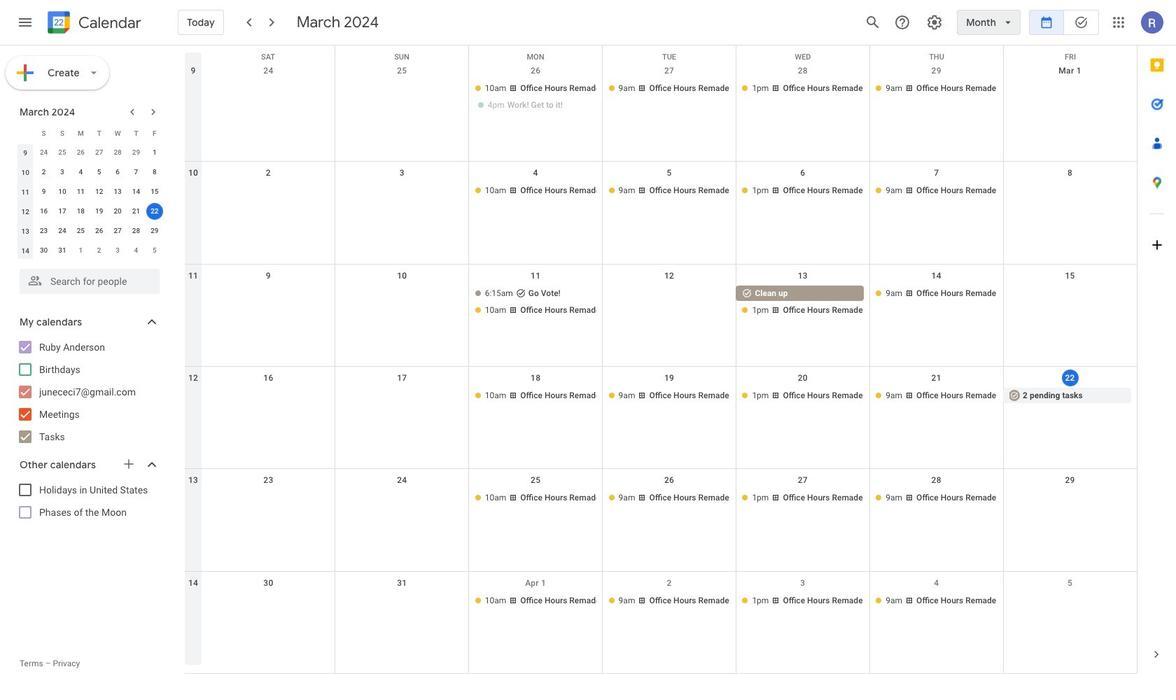 Task type: describe. For each thing, give the bounding box(es) containing it.
18 element
[[72, 203, 89, 220]]

2 element
[[35, 164, 52, 181]]

19 element
[[91, 203, 108, 220]]

settings menu image
[[926, 14, 943, 31]]

april 2 element
[[91, 242, 108, 259]]

april 1 element
[[72, 242, 89, 259]]

5 element
[[91, 164, 108, 181]]

10 element
[[54, 183, 71, 200]]

february 24 element
[[35, 144, 52, 161]]

30 element
[[35, 242, 52, 259]]

14 element
[[128, 183, 145, 200]]

16 element
[[35, 203, 52, 220]]

21 element
[[128, 203, 145, 220]]

cell inside row group
[[145, 202, 164, 221]]

february 25 element
[[54, 144, 71, 161]]

Search for people text field
[[28, 269, 151, 294]]

9 element
[[35, 183, 52, 200]]

4 element
[[72, 164, 89, 181]]

31 element
[[54, 242, 71, 259]]

17 element
[[54, 203, 71, 220]]

26 element
[[91, 223, 108, 239]]

28 element
[[128, 223, 145, 239]]

february 27 element
[[91, 144, 108, 161]]

row group inside march 2024 grid
[[16, 143, 164, 260]]

april 4 element
[[128, 242, 145, 259]]

3 element
[[54, 164, 71, 181]]



Task type: vqa. For each thing, say whether or not it's contained in the screenshot.
for
no



Task type: locate. For each thing, give the bounding box(es) containing it.
cell
[[202, 81, 335, 114], [335, 81, 469, 114], [469, 81, 603, 114], [1003, 81, 1137, 114], [202, 183, 335, 200], [335, 183, 469, 200], [1003, 183, 1137, 200], [145, 202, 164, 221], [202, 285, 335, 319], [335, 285, 469, 319], [469, 285, 603, 319], [603, 285, 736, 319], [736, 285, 870, 319], [1003, 285, 1137, 319], [202, 388, 335, 405], [335, 388, 469, 405], [202, 490, 335, 507], [335, 490, 469, 507], [1003, 490, 1137, 507], [202, 593, 335, 610], [335, 593, 469, 610], [1003, 593, 1137, 610]]

calendar element
[[45, 8, 141, 39]]

april 5 element
[[146, 242, 163, 259]]

1 element
[[146, 144, 163, 161]]

25 element
[[72, 223, 89, 239]]

15 element
[[146, 183, 163, 200]]

other calendars list
[[3, 479, 174, 524]]

20 element
[[109, 203, 126, 220]]

february 29 element
[[128, 144, 145, 161]]

row group
[[16, 143, 164, 260]]

12 element
[[91, 183, 108, 200]]

main drawer image
[[17, 14, 34, 31]]

None search field
[[0, 263, 174, 294]]

april 3 element
[[109, 242, 126, 259]]

22, today element
[[146, 203, 163, 220]]

my calendars list
[[3, 336, 174, 448]]

24 element
[[54, 223, 71, 239]]

february 26 element
[[72, 144, 89, 161]]

tab list
[[1138, 46, 1176, 635]]

add other calendars image
[[122, 457, 136, 471]]

february 28 element
[[109, 144, 126, 161]]

27 element
[[109, 223, 126, 239]]

11 element
[[72, 183, 89, 200]]

13 element
[[109, 183, 126, 200]]

grid
[[185, 46, 1137, 674]]

29 element
[[146, 223, 163, 239]]

7 element
[[128, 164, 145, 181]]

6 element
[[109, 164, 126, 181]]

row
[[185, 46, 1137, 67], [185, 60, 1137, 162], [16, 123, 164, 143], [16, 143, 164, 162], [185, 162, 1137, 264], [16, 162, 164, 182], [16, 182, 164, 202], [16, 202, 164, 221], [16, 221, 164, 241], [16, 241, 164, 260], [185, 264, 1137, 367], [185, 367, 1137, 469], [185, 469, 1137, 572], [185, 572, 1137, 674]]

heading
[[76, 14, 141, 31]]

column header
[[16, 123, 35, 143]]

column header inside march 2024 grid
[[16, 123, 35, 143]]

8 element
[[146, 164, 163, 181]]

heading inside calendar element
[[76, 14, 141, 31]]

march 2024 grid
[[13, 123, 164, 260]]

23 element
[[35, 223, 52, 239]]



